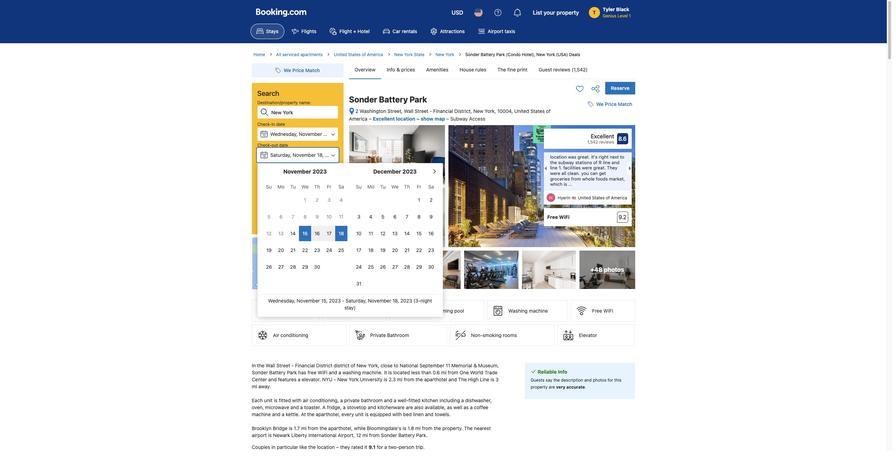 Task type: vqa. For each thing, say whether or not it's contained in the screenshot.
prices
yes



Task type: locate. For each thing, give the bounding box(es) containing it.
free
[[308, 370, 317, 376]]

0 vertical spatial photos
[[604, 266, 625, 273]]

flight
[[340, 28, 352, 34]]

than
[[422, 370, 432, 376]]

the fine print link
[[492, 61, 533, 79]]

25 inside option
[[368, 264, 374, 270]]

1 horizontal spatial street
[[415, 108, 429, 114]]

0 horizontal spatial fitted
[[279, 398, 291, 403]]

0 horizontal spatial machine
[[252, 411, 271, 417]]

15 for 15 "option"
[[417, 230, 422, 236]]

3 inside 'checkbox'
[[328, 197, 331, 203]]

for inside guests say the description and photos for this property are
[[608, 378, 613, 383]]

1 vertical spatial wednesday,
[[268, 298, 296, 304]]

2 7 from the left
[[406, 214, 409, 220]]

1 vertical spatial excellent
[[591, 133, 614, 140]]

7 December 2023 checkbox
[[401, 209, 413, 225]]

4 December 2023 checkbox
[[365, 209, 377, 225]]

16 right 15 "option"
[[429, 230, 434, 236]]

night left the stay
[[262, 164, 272, 169]]

1 5 from the left
[[268, 214, 271, 220]]

photos inside +48 photos "link"
[[604, 266, 625, 273]]

6 inside option
[[280, 214, 283, 220]]

2 th from the left
[[404, 184, 410, 190]]

2 grid from the left
[[353, 180, 437, 291]]

mi right 1.8
[[416, 425, 421, 431]]

2 6 from the left
[[394, 214, 397, 220]]

1 horizontal spatial ·
[[306, 176, 308, 182]]

wall up excellent location – show map button
[[404, 108, 414, 114]]

0 horizontal spatial search
[[257, 89, 279, 97]]

1 mo from the left
[[278, 184, 285, 190]]

1 horizontal spatial 28
[[404, 264, 410, 270]]

wifi
[[559, 214, 570, 220], [604, 308, 613, 314], [318, 370, 328, 376]]

24 inside checkbox
[[356, 264, 362, 270]]

new down washing
[[338, 377, 348, 383]]

- inside wednesday, november 15, 2023 - saturday, november 18, 2023 (3-night stay)
[[342, 298, 344, 304]]

reliable info
[[538, 369, 568, 375]]

as
[[447, 404, 452, 410], [464, 404, 469, 410]]

2 as from the left
[[464, 404, 469, 410]]

district,
[[455, 108, 472, 114]]

1 tu from the left
[[290, 184, 296, 190]]

from inside the location was great. it's right next to the subway stations of r line and line 1. facilities were great. they were all clean. you can get groceries from whole foods market, which is …
[[571, 176, 581, 181]]

11 for 11 november 2023 option
[[339, 214, 344, 220]]

16 November 2023 checkbox
[[311, 226, 323, 241]]

2 9 from the left
[[430, 214, 433, 220]]

bed
[[403, 411, 412, 417]]

- inside 2 washington street, wall street - financial district, new york, 10004, united states of america
[[430, 108, 432, 114]]

1 vertical spatial united
[[515, 108, 529, 114]]

1 fr from the left
[[327, 184, 332, 190]]

the inside guests say the description and photos for this property are
[[554, 378, 560, 383]]

22 inside 22 december 2023 checkbox
[[416, 247, 422, 253]]

23 December 2023 checkbox
[[425, 243, 437, 258]]

1 horizontal spatial financial
[[434, 108, 453, 114]]

1 horizontal spatial 5
[[382, 214, 385, 220]]

5 December 2023 checkbox
[[377, 209, 389, 225]]

1 7 from the left
[[292, 214, 295, 220]]

2 horizontal spatial 15
[[417, 230, 422, 236]]

excellent left 8.6
[[591, 133, 614, 140]]

wednesday, for wednesday, november 15, 2023 - saturday, november 18, 2023 (3-night stay)
[[268, 298, 296, 304]]

7
[[292, 214, 295, 220], [406, 214, 409, 220]]

17
[[327, 230, 332, 236], [357, 247, 362, 253]]

states right 10004,
[[531, 108, 545, 114]]

27 left 28 checkbox at the left bottom of the page
[[392, 264, 398, 270]]

9 right 8 november 2023 option
[[316, 214, 319, 220]]

fitted up microwave
[[279, 398, 291, 403]]

excellent inside excellent 1,542 reviews
[[591, 133, 614, 140]]

mo down 0 in the top left of the page
[[278, 184, 285, 190]]

2 16 from the left
[[429, 230, 434, 236]]

wall inside 2 washington street, wall street - financial district, new york, 10004, united states of america
[[404, 108, 414, 114]]

the left nearest
[[464, 425, 473, 431]]

1 horizontal spatial 11
[[369, 230, 373, 236]]

november 2023
[[284, 168, 327, 175]]

15, inside wednesday, november 15, 2023 - saturday, november 18, 2023 (3-night stay)
[[321, 298, 328, 304]]

wifi down the hyerin
[[559, 214, 570, 220]]

2 horizontal spatial for
[[608, 378, 613, 383]]

also
[[415, 404, 424, 410]]

13 December 2023 checkbox
[[389, 226, 401, 241]]

0 vertical spatial in
[[272, 122, 275, 127]]

10 for the 10 december 2023 option
[[356, 230, 362, 236]]

1 inside 'checkbox'
[[304, 197, 306, 203]]

0 vertical spatial the
[[498, 67, 506, 73]]

price down all serviced apartments link
[[292, 67, 304, 73]]

1 horizontal spatial 9
[[430, 214, 433, 220]]

1 6 from the left
[[280, 214, 283, 220]]

usd button
[[448, 4, 468, 21]]

25 December 2023 checkbox
[[365, 259, 377, 275]]

17 inside the 17 checkbox
[[357, 247, 362, 253]]

0 horizontal spatial night
[[262, 164, 272, 169]]

the down one
[[458, 377, 467, 383]]

1 horizontal spatial 25
[[368, 264, 374, 270]]

0 vertical spatial we price match
[[284, 67, 320, 73]]

1 su from the left
[[266, 184, 272, 190]]

1 vertical spatial check-
[[257, 143, 272, 148]]

25 right 24 december 2023 checkbox
[[368, 264, 374, 270]]

york left (usa)
[[547, 52, 555, 57]]

washington
[[360, 108, 386, 114]]

1 vertical spatial property
[[531, 385, 548, 390]]

0 horizontal spatial 9
[[316, 214, 319, 220]]

the right in
[[257, 363, 265, 369]]

3 inside checkbox
[[358, 214, 361, 220]]

saturday,
[[270, 152, 291, 158], [346, 298, 367, 304]]

tu down 2 adults · 0 children · 1 room
[[290, 184, 296, 190]]

check-out date
[[257, 143, 288, 148]]

0 vertical spatial 24
[[326, 247, 332, 253]]

9 right the 8 checkbox
[[430, 214, 433, 220]]

sa up 4 november 2023 checkbox at the top left of page
[[339, 184, 344, 190]]

1 16 from the left
[[315, 230, 320, 236]]

property
[[557, 9, 579, 16], [531, 385, 548, 390]]

16 right '15 november 2023' checkbox
[[315, 230, 320, 236]]

0 vertical spatial with
[[292, 398, 302, 403]]

mo
[[278, 184, 285, 190], [368, 184, 375, 190]]

linen
[[413, 411, 424, 417]]

list your property
[[533, 9, 579, 16]]

rated
[[352, 444, 363, 450]]

4 November 2023 checkbox
[[335, 192, 347, 208]]

1 vertical spatial 24
[[356, 264, 362, 270]]

0 vertical spatial 11
[[339, 214, 344, 220]]

1 th from the left
[[314, 184, 320, 190]]

17 right 16 november 2023 option
[[327, 230, 332, 236]]

11 November 2023 checkbox
[[335, 209, 347, 225]]

of inside the in the wall street - financial district district of new york, close to national september 11 memorial & museum, sonder battery park has free wifi and a washing machine. it is located less than 0.6 mi from one world trade center and features a elevator. nyu - new york university is 2.3 mi from the aparthotel and the high line is 3 mi away. each unit is fitted with air conditioning, a private bathroom and a well-fitted kitchen including a dishwasher, oven, microwave and a toaster. a fridge, a stovetop and kitchenware are also available, as well as a coffee machine and a kettle. at the aparthotel, every unit is equipped with bed linen and towels. brooklyn bridge is 1.7 mi from the aparthotel, while bloomingdale's is 1.8 mi from the property. the nearest airport is newark liberty international airport, 12 mi from sonder battery park.
[[351, 363, 355, 369]]

12 December 2023 checkbox
[[377, 226, 389, 241]]

wednesday, inside wednesday, november 15, 2023 - saturday, november 18, 2023 (3-night stay)
[[268, 298, 296, 304]]

23 for 23 option
[[314, 247, 320, 253]]

5 right 4 december 2023 option
[[382, 214, 385, 220]]

29 December 2023 checkbox
[[413, 259, 425, 275]]

price down reserve button
[[605, 101, 617, 107]]

26 left 27 option
[[266, 264, 272, 270]]

15, for wednesday, november 15, 2023
[[324, 131, 330, 137]]

flight + hotel link
[[324, 24, 376, 39]]

1 horizontal spatial excellent
[[591, 133, 614, 140]]

28 for 28 option in the left of the page
[[290, 264, 296, 270]]

1 horizontal spatial tu
[[380, 184, 386, 190]]

12 November 2023 checkbox
[[263, 226, 275, 241]]

30 December 2023 checkbox
[[425, 259, 437, 275]]

equipped
[[370, 411, 391, 417]]

2 vertical spatial park
[[287, 370, 297, 376]]

2 horizontal spatial wifi
[[604, 308, 613, 314]]

search
[[257, 89, 279, 97], [289, 214, 307, 221]]

1 vertical spatial info
[[558, 369, 568, 375]]

0 horizontal spatial 23
[[314, 247, 320, 253]]

new york state
[[394, 52, 425, 57]]

30 November 2023 checkbox
[[311, 259, 323, 275]]

th down room
[[314, 184, 320, 190]]

1 inside button
[[309, 176, 311, 182]]

& left prices
[[397, 67, 400, 73]]

26 December 2023 checkbox
[[377, 259, 389, 275]]

7 November 2023 checkbox
[[287, 209, 299, 225]]

were
[[582, 165, 592, 171], [550, 170, 561, 176]]

16 inside option
[[315, 230, 320, 236]]

2 27 from the left
[[392, 264, 398, 270]]

1 horizontal spatial free
[[592, 308, 602, 314]]

attractions link
[[425, 24, 471, 39]]

2 30 from the left
[[428, 264, 434, 270]]

sonder battery park
[[349, 94, 427, 104]]

- up features
[[292, 363, 294, 369]]

clean.
[[568, 170, 580, 176]]

next image
[[629, 166, 633, 171]]

date up out
[[276, 122, 285, 127]]

3 December 2023 checkbox
[[353, 209, 365, 225]]

2 19 from the left
[[380, 247, 386, 253]]

street up features
[[277, 363, 290, 369]]

2 29 from the left
[[416, 264, 422, 270]]

29
[[302, 264, 308, 270], [416, 264, 422, 270]]

10 inside option
[[356, 230, 362, 236]]

18 for 18 option
[[368, 247, 374, 253]]

saturday, inside wednesday, november 15, 2023 - saturday, november 18, 2023 (3-night stay)
[[346, 298, 367, 304]]

0 horizontal spatial &
[[397, 67, 400, 73]]

photos left this
[[593, 378, 607, 383]]

29 for 29 december 2023 checkbox
[[416, 264, 422, 270]]

previous image
[[543, 166, 547, 171]]

18
[[262, 154, 266, 158], [339, 230, 344, 236], [368, 247, 374, 253]]

2 in from the top
[[272, 444, 276, 450]]

18 up 3-night stay on the left of page
[[262, 154, 266, 158]]

november for wednesday, november 15, 2023
[[299, 131, 322, 137]]

1 9 from the left
[[316, 214, 319, 220]]

united inside 2 washington street, wall street - financial district, new york, 10004, united states of america
[[515, 108, 529, 114]]

are down the 'say'
[[549, 385, 555, 390]]

1 horizontal spatial park
[[410, 94, 427, 104]]

in inside search section
[[272, 122, 275, 127]]

0 horizontal spatial to
[[394, 363, 399, 369]]

15 inside checkbox
[[303, 230, 308, 236]]

14
[[291, 230, 296, 236], [405, 230, 410, 236]]

2 vertical spatial america
[[611, 195, 627, 201]]

1 fitted from the left
[[279, 398, 291, 403]]

1 20 from the left
[[278, 247, 284, 253]]

1 vertical spatial search
[[289, 214, 307, 221]]

6 for 6 november 2023 option
[[280, 214, 283, 220]]

mo for november
[[278, 184, 285, 190]]

&
[[397, 67, 400, 73], [474, 363, 477, 369]]

0 vertical spatial 18
[[262, 154, 266, 158]]

0 vertical spatial info
[[387, 67, 395, 73]]

september
[[420, 363, 445, 369]]

23
[[314, 247, 320, 253], [428, 247, 434, 253]]

street
[[415, 108, 429, 114], [277, 363, 290, 369]]

1 vertical spatial 25
[[368, 264, 374, 270]]

6
[[280, 214, 283, 220], [394, 214, 397, 220]]

mi right 1.7
[[301, 425, 307, 431]]

1 vertical spatial location
[[550, 154, 567, 160]]

4 for 4 november 2023 checkbox at the top left of page
[[340, 197, 343, 203]]

22 right 21 option
[[302, 247, 308, 253]]

0 horizontal spatial with
[[292, 398, 302, 403]]

4 right 3 december 2023 checkbox at the top left of the page
[[370, 214, 373, 220]]

11 left memorial
[[446, 363, 450, 369]]

1 check- from the top
[[257, 122, 272, 127]]

match inside search section
[[306, 67, 320, 73]]

fr up 1 december 2023 checkbox
[[417, 184, 422, 190]]

new up info & prices
[[394, 52, 403, 57]]

22 inside 22 november 2023 option
[[302, 247, 308, 253]]

2 tu from the left
[[380, 184, 386, 190]]

with left the air
[[292, 398, 302, 403]]

show
[[283, 267, 295, 272]]

2 5 from the left
[[382, 214, 385, 220]]

location down international
[[317, 444, 335, 450]]

30 inside option
[[314, 264, 320, 270]]

21 left 22 november 2023 option
[[291, 247, 296, 253]]

16 December 2023 checkbox
[[425, 226, 437, 241]]

is left … on the top of page
[[564, 181, 567, 187]]

2 sa from the left
[[428, 184, 434, 190]]

line right the r
[[603, 160, 611, 165]]

31 December 2023 checkbox
[[353, 276, 365, 291]]

map inside search section
[[304, 267, 314, 272]]

2 inside 2 november 2023 option
[[316, 197, 319, 203]]

8 for the 8 checkbox
[[418, 214, 421, 220]]

sa up 2 option
[[428, 184, 434, 190]]

1 horizontal spatial wall
[[404, 108, 414, 114]]

0 vertical spatial street
[[415, 108, 429, 114]]

2 inside 2 adults · 0 children · 1 room button
[[261, 176, 264, 182]]

we price match down reserve button
[[597, 101, 633, 107]]

1,542
[[588, 140, 598, 145]]

1 vertical spatial night
[[421, 298, 432, 304]]

2 21 from the left
[[405, 247, 410, 253]]

location
[[396, 116, 416, 122], [550, 154, 567, 160], [317, 444, 335, 450]]

9 inside "checkbox"
[[430, 214, 433, 220]]

5 for 5 december 2023 checkbox
[[382, 214, 385, 220]]

1 horizontal spatial 29
[[416, 264, 422, 270]]

0 vertical spatial free
[[548, 214, 558, 220]]

taxis
[[505, 28, 515, 34]]

19 inside checkbox
[[380, 247, 386, 253]]

1 27 from the left
[[278, 264, 284, 270]]

7 inside checkbox
[[292, 214, 295, 220]]

2 28 from the left
[[404, 264, 410, 270]]

4 inside 4 november 2023 checkbox
[[340, 197, 343, 203]]

destination/property
[[257, 100, 298, 105]]

4 inside 4 december 2023 option
[[370, 214, 373, 220]]

12 inside checkbox
[[381, 230, 386, 236]]

2 23 from the left
[[428, 247, 434, 253]]

1 in from the top
[[272, 122, 275, 127]]

museum,
[[478, 363, 499, 369]]

rentals
[[402, 28, 417, 34]]

28 inside checkbox
[[404, 264, 410, 270]]

1 28 from the left
[[290, 264, 296, 270]]

free inside button
[[592, 308, 602, 314]]

16 inside option
[[429, 230, 434, 236]]

kitchenware
[[378, 404, 405, 410]]

scored 8.6 element
[[617, 133, 628, 144]]

10 inside checkbox
[[327, 214, 332, 220]]

states up the "overview"
[[348, 52, 361, 57]]

10004,
[[498, 108, 513, 114]]

21 for 21 december 2023 option
[[405, 247, 410, 253]]

scored 9.2 element
[[617, 212, 628, 223]]

2 mo from the left
[[368, 184, 375, 190]]

couples in particular like the location – they rated it 9.1 for a two-person trip.
[[252, 444, 425, 450]]

toaster.
[[304, 404, 321, 410]]

1 horizontal spatial 18,
[[393, 298, 399, 304]]

1 19 from the left
[[266, 247, 272, 253]]

your account menu tyler black genius level 1 element
[[589, 3, 634, 19]]

0 horizontal spatial match
[[306, 67, 320, 73]]

0 vertical spatial great.
[[578, 154, 590, 160]]

17 inside 17 checkbox
[[327, 230, 332, 236]]

were up "whole"
[[582, 165, 592, 171]]

5 November 2023 checkbox
[[263, 209, 275, 225]]

24 left "25" option
[[356, 264, 362, 270]]

non-smoking rooms
[[471, 332, 517, 338]]

7 right 6 november 2023 option
[[292, 214, 295, 220]]

15 inside "option"
[[417, 230, 422, 236]]

1 22 from the left
[[302, 247, 308, 253]]

york,
[[485, 108, 496, 114], [368, 363, 380, 369]]

from
[[571, 176, 581, 181], [448, 370, 459, 376], [404, 377, 414, 383], [308, 425, 318, 431], [422, 425, 433, 431], [369, 432, 380, 438]]

0 horizontal spatial 17
[[327, 230, 332, 236]]

1 vertical spatial states
[[531, 108, 545, 114]]

2 22 from the left
[[416, 247, 422, 253]]

tu for november 2023
[[290, 184, 296, 190]]

–
[[369, 116, 372, 122], [417, 116, 420, 122], [446, 116, 449, 122], [336, 444, 339, 450]]

great. left it's
[[578, 154, 590, 160]]

1 horizontal spatial 4
[[370, 214, 373, 220]]

- up show
[[430, 108, 432, 114]]

new york
[[436, 52, 454, 57]]

27 for 27 option on the bottom left
[[392, 264, 398, 270]]

2 · from the left
[[306, 176, 308, 182]]

0 vertical spatial free wifi
[[548, 214, 570, 220]]

air conditioning button
[[252, 325, 346, 346]]

2 vertical spatial 18
[[368, 247, 374, 253]]

28 for 28 checkbox at the left bottom of the page
[[404, 264, 410, 270]]

18 right the 17 checkbox
[[368, 247, 374, 253]]

30 right 29 december 2023 checkbox
[[428, 264, 434, 270]]

2 13 from the left
[[393, 230, 398, 236]]

12 inside option
[[267, 230, 272, 236]]

washing machine
[[509, 308, 548, 314]]

1 grid from the left
[[263, 180, 347, 275]]

28 right 27 option on the bottom left
[[404, 264, 410, 270]]

and up .
[[585, 378, 592, 383]]

17 November 2023 checkbox
[[323, 226, 335, 241]]

2 vertical spatial united
[[578, 195, 591, 201]]

19 November 2023 checkbox
[[263, 243, 275, 258]]

of inside the location was great. it's right next to the subway stations of r line and line 1. facilities were great. they were all clean. you can get groceries from whole foods market, which is …
[[594, 160, 598, 165]]

30 for 30 option
[[314, 264, 320, 270]]

7 inside checkbox
[[406, 214, 409, 220]]

su for december
[[356, 184, 362, 190]]

30 inside 'option'
[[428, 264, 434, 270]]

21 for 21 option
[[291, 247, 296, 253]]

th for december
[[404, 184, 410, 190]]

1 horizontal spatial fr
[[417, 184, 422, 190]]

wifi inside the in the wall street - financial district district of new york, close to national september 11 memorial & museum, sonder battery park has free wifi and a washing machine. it is located less than 0.6 mi from one world trade center and features a elevator. nyu - new york university is 2.3 mi from the aparthotel and the high line is 3 mi away. each unit is fitted with air conditioning, a private bathroom and a well-fitted kitchen including a dishwasher, oven, microwave and a toaster. a fridge, a stovetop and kitchenware are also available, as well as a coffee machine and a kettle. at the aparthotel, every unit is equipped with bed linen and towels. brooklyn bridge is 1.7 mi from the aparthotel, while bloomingdale's is 1.8 mi from the property. the nearest airport is newark liberty international airport, 12 mi from sonder battery park.
[[318, 370, 328, 376]]

24 for 24 december 2023 checkbox
[[356, 264, 362, 270]]

0 horizontal spatial financial
[[295, 363, 315, 369]]

20 December 2023 checkbox
[[389, 243, 401, 258]]

6 for 6 checkbox
[[394, 214, 397, 220]]

25 inside checkbox
[[338, 247, 344, 253]]

reviews
[[554, 67, 571, 73], [600, 140, 614, 145]]

1 horizontal spatial 21
[[405, 247, 410, 253]]

19 for 19 november 2023 option
[[266, 247, 272, 253]]

11 inside the in the wall street - financial district district of new york, close to national september 11 memorial & museum, sonder battery park has free wifi and a washing machine. it is located less than 0.6 mi from one world trade center and features a elevator. nyu - new york university is 2.3 mi from the aparthotel and the high line is 3 mi away. each unit is fitted with air conditioning, a private bathroom and a well-fitted kitchen including a dishwasher, oven, microwave and a toaster. a fridge, a stovetop and kitchenware are also available, as well as a coffee machine and a kettle. at the aparthotel, every unit is equipped with bed linen and towels. brooklyn bridge is 1.7 mi from the aparthotel, while bloomingdale's is 1.8 mi from the property. the nearest airport is newark liberty international airport, 12 mi from sonder battery park.
[[446, 363, 450, 369]]

1 horizontal spatial 24
[[356, 264, 362, 270]]

and right right
[[612, 160, 620, 165]]

2 20 from the left
[[392, 247, 398, 253]]

the right the 'say'
[[554, 378, 560, 383]]

21 inside 21 december 2023 option
[[405, 247, 410, 253]]

we price match button down reserve button
[[585, 98, 635, 111]]

search section
[[249, 58, 443, 317]]

sa
[[339, 184, 344, 190], [428, 184, 434, 190]]

1 horizontal spatial &
[[474, 363, 477, 369]]

november for saturday, november 18, 2023
[[293, 152, 316, 158]]

we price match button
[[273, 64, 323, 77], [585, 98, 635, 111]]

america down market,
[[611, 195, 627, 201]]

fitted up also
[[409, 398, 421, 403]]

free wifi
[[548, 214, 570, 220], [592, 308, 613, 314]]

night up outdoor
[[421, 298, 432, 304]]

night inside wednesday, november 15, 2023 - saturday, november 18, 2023 (3-night stay)
[[421, 298, 432, 304]]

1 horizontal spatial 12
[[356, 432, 361, 438]]

1 horizontal spatial united
[[515, 108, 529, 114]]

new
[[394, 52, 403, 57], [436, 52, 445, 57], [537, 52, 545, 57], [474, 108, 484, 114], [357, 363, 367, 369], [338, 377, 348, 383]]

30 for 30 'option'
[[428, 264, 434, 270]]

2 8 from the left
[[418, 214, 421, 220]]

park
[[496, 52, 505, 57], [410, 94, 427, 104], [287, 370, 297, 376]]

0 horizontal spatial 25
[[338, 247, 344, 253]]

0 horizontal spatial sa
[[339, 184, 344, 190]]

check- up check-out date
[[257, 122, 272, 127]]

0 horizontal spatial free
[[548, 214, 558, 220]]

18 November 2023 checkbox
[[335, 226, 347, 241]]

11 inside checkbox
[[369, 230, 373, 236]]

wednesday, november 15, 2023 - saturday, november 18, 2023 (3-night stay)
[[268, 298, 432, 311]]

1 30 from the left
[[314, 264, 320, 270]]

which
[[550, 181, 563, 187]]

check- for out
[[257, 143, 272, 148]]

free up elevator button
[[592, 308, 602, 314]]

check- up 3- at the left of page
[[257, 143, 272, 148]]

0 horizontal spatial wifi
[[318, 370, 328, 376]]

reserve button
[[606, 82, 635, 94]]

and down available,
[[425, 411, 434, 417]]

aparthotel
[[424, 377, 447, 383]]

13 right 12 checkbox
[[393, 230, 398, 236]]

8 inside checkbox
[[418, 214, 421, 220]]

21 inside 21 option
[[291, 247, 296, 253]]

28 November 2023 checkbox
[[287, 259, 299, 275]]

3 for 3 december 2023 checkbox at the top left of the page
[[358, 214, 361, 220]]

york down washing
[[349, 377, 359, 383]]

to inside the in the wall street - financial district district of new york, close to national september 11 memorial & museum, sonder battery park has free wifi and a washing machine. it is located less than 0.6 mi from one world trade center and features a elevator. nyu - new york university is 2.3 mi from the aparthotel and the high line is 3 mi away. each unit is fitted with air conditioning, a private bathroom and a well-fitted kitchen including a dishwasher, oven, microwave and a toaster. a fridge, a stovetop and kitchenware are also available, as well as a coffee machine and a kettle. at the aparthotel, every unit is equipped with bed linen and towels. brooklyn bridge is 1.7 mi from the aparthotel, while bloomingdale's is 1.8 mi from the property. the nearest airport is newark liberty international airport, 12 mi from sonder battery park.
[[394, 363, 399, 369]]

1 horizontal spatial 6
[[394, 214, 397, 220]]

with down "kitchenware"
[[393, 411, 402, 417]]

machine inside button
[[529, 308, 548, 314]]

11 inside option
[[339, 214, 344, 220]]

0 vertical spatial 15,
[[324, 131, 330, 137]]

1 sa from the left
[[339, 184, 344, 190]]

click to open map view image
[[349, 107, 354, 115]]

1 horizontal spatial 16
[[429, 230, 434, 236]]

kettle.
[[286, 411, 300, 417]]

0 horizontal spatial fr
[[327, 184, 332, 190]]

2 fr from the left
[[417, 184, 422, 190]]

unit down stovetop
[[355, 411, 364, 417]]

night
[[262, 164, 272, 169], [421, 298, 432, 304]]

traveling
[[271, 199, 288, 204]]

saturday, down out
[[270, 152, 291, 158]]

20 inside checkbox
[[278, 247, 284, 253]]

fr for december 2023
[[417, 184, 422, 190]]

wifi inside button
[[604, 308, 613, 314]]

18, left (3-
[[393, 298, 399, 304]]

2 su from the left
[[356, 184, 362, 190]]

28 December 2023 checkbox
[[401, 259, 413, 275]]

1 horizontal spatial 26
[[380, 264, 386, 270]]

15 for '15 november 2023' checkbox
[[303, 230, 308, 236]]

was
[[568, 154, 577, 160]]

0 horizontal spatial 4
[[340, 197, 343, 203]]

0 horizontal spatial are
[[406, 404, 413, 410]]

2 inside 2 washington street, wall street - financial district, new york, 10004, united states of america
[[356, 108, 359, 114]]

1 left 2 november 2023 option
[[304, 197, 306, 203]]

district
[[316, 363, 333, 369]]

0 horizontal spatial map
[[304, 267, 314, 272]]

sa for december 2023
[[428, 184, 434, 190]]

14 inside option
[[291, 230, 296, 236]]

5 inside 5 checkbox
[[268, 214, 271, 220]]

0 horizontal spatial 18
[[262, 154, 266, 158]]

1 vertical spatial for
[[608, 378, 613, 383]]

united states of america down foods
[[578, 195, 627, 201]]

1 23 from the left
[[314, 247, 320, 253]]

18 inside checkbox
[[339, 230, 344, 236]]

1 December 2023 checkbox
[[413, 192, 425, 208]]

date for check-in date
[[276, 122, 285, 127]]

mi right 0.6
[[441, 370, 447, 376]]

0 horizontal spatial 18,
[[317, 152, 324, 158]]

6 right 5 checkbox
[[280, 214, 283, 220]]

grid
[[263, 180, 347, 275], [353, 180, 437, 291]]

to inside the location was great. it's right next to the subway stations of r line and line 1. facilities were great. they were all clean. you can get groceries from whole foods market, which is …
[[620, 154, 625, 160]]

1 8 from the left
[[304, 214, 307, 220]]

24 inside checkbox
[[326, 247, 332, 253]]

saturday, up stay)
[[346, 298, 367, 304]]

25
[[338, 247, 344, 253], [368, 264, 374, 270]]

2 right 1 december 2023 checkbox
[[430, 197, 433, 203]]

2 check- from the top
[[257, 143, 272, 148]]

17 for the 17 checkbox
[[357, 247, 362, 253]]

18,
[[317, 152, 324, 158], [393, 298, 399, 304]]

3 left 4 december 2023 option
[[358, 214, 361, 220]]

tyler black genius level 1
[[603, 6, 631, 18]]

1 horizontal spatial 22
[[416, 247, 422, 253]]

2 horizontal spatial park
[[496, 52, 505, 57]]

9 inside checkbox
[[316, 214, 319, 220]]

+48 photos link
[[580, 251, 635, 289]]

8 inside option
[[304, 214, 307, 220]]

1 21 from the left
[[291, 247, 296, 253]]

outdoor swimming pool
[[411, 308, 464, 314]]

financial inside 2 washington street, wall street - financial district, new york, 10004, united states of america
[[434, 108, 453, 114]]

we price match inside search section
[[284, 67, 320, 73]]

wednesday, for wednesday, november 15, 2023
[[270, 131, 298, 137]]

york, up the machine.
[[368, 363, 380, 369]]

and up the kettle.
[[291, 404, 299, 410]]

wall right in
[[266, 363, 275, 369]]

is down stovetop
[[365, 411, 369, 417]]

18 inside option
[[368, 247, 374, 253]]

1 14 from the left
[[291, 230, 296, 236]]

reviews down (usa)
[[554, 67, 571, 73]]

0 vertical spatial park
[[496, 52, 505, 57]]

grid for december
[[353, 180, 437, 291]]

23 inside option
[[314, 247, 320, 253]]

2 November 2023 checkbox
[[311, 192, 323, 208]]

8 right 7 december 2023 checkbox
[[418, 214, 421, 220]]

york, left 10004,
[[485, 108, 496, 114]]

0 horizontal spatial 12
[[267, 230, 272, 236]]

park left (condo
[[496, 52, 505, 57]]

28 inside option
[[290, 264, 296, 270]]

2 14 from the left
[[405, 230, 410, 236]]

photos inside guests say the description and photos for this property are
[[593, 378, 607, 383]]

1 vertical spatial 18,
[[393, 298, 399, 304]]

8 for 8 november 2023 option
[[304, 214, 307, 220]]

work
[[296, 199, 305, 204]]

1 29 from the left
[[302, 264, 308, 270]]

1.8
[[408, 425, 414, 431]]

16 cell
[[311, 225, 323, 241]]

the left 1.
[[550, 160, 557, 165]]

0 horizontal spatial for
[[289, 199, 295, 204]]

this
[[615, 378, 622, 383]]

1 vertical spatial 10
[[356, 230, 362, 236]]

22 for 22 december 2023 checkbox
[[416, 247, 422, 253]]

6 inside checkbox
[[394, 214, 397, 220]]

as down including
[[447, 404, 452, 410]]

14 November 2023 checkbox
[[287, 226, 299, 241]]

amenities
[[426, 67, 449, 73]]

1 as from the left
[[447, 404, 452, 410]]

free wifi up elevator button
[[592, 308, 613, 314]]



Task type: describe. For each thing, give the bounding box(es) containing it.
9 December 2023 checkbox
[[425, 209, 437, 225]]

and up "kitchenware"
[[384, 398, 393, 403]]

from down less
[[404, 377, 414, 383]]

we down december 2023
[[392, 184, 399, 190]]

we up excellent 1,542 reviews
[[597, 101, 604, 107]]

2 December 2023 checkbox
[[425, 192, 437, 208]]

and down bathroom on the bottom left
[[368, 404, 376, 410]]

9 for 9 december 2023 "checkbox"
[[430, 214, 433, 220]]

the right "like"
[[308, 444, 316, 450]]

states inside 2 washington street, wall street - financial district, new york, 10004, united states of america
[[531, 108, 545, 114]]

3 November 2023 checkbox
[[323, 192, 335, 208]]

the down toaster.
[[307, 411, 315, 417]]

– left show
[[417, 116, 420, 122]]

0 horizontal spatial excellent
[[373, 116, 395, 122]]

serviced
[[283, 52, 299, 57]]

property.
[[443, 425, 463, 431]]

a up well
[[462, 398, 464, 403]]

a down the district
[[339, 370, 341, 376]]

bridge
[[273, 425, 288, 431]]

24 for 24 november 2023 checkbox at the bottom
[[326, 247, 332, 253]]

guest reviews (1,542)
[[539, 67, 588, 73]]

13 November 2023 checkbox
[[275, 226, 287, 241]]

th for november
[[314, 184, 320, 190]]

we price match button inside search section
[[273, 64, 323, 77]]

1 vertical spatial match
[[618, 101, 633, 107]]

air conditioning
[[273, 332, 308, 338]]

10 for '10 november 2023' checkbox
[[327, 214, 332, 220]]

3-night stay
[[257, 164, 281, 169]]

sonder battery park (condo hotel), new york (usa) deals link
[[466, 52, 580, 57]]

12 inside the in the wall street - financial district district of new york, close to national september 11 memorial & museum, sonder battery park has free wifi and a washing machine. it is located less than 0.6 mi from one world trade center and features a elevator. nyu - new york university is 2.3 mi from the aparthotel and the high line is 3 mi away. each unit is fitted with air conditioning, a private bathroom and a well-fitted kitchen including a dishwasher, oven, microwave and a toaster. a fridge, a stovetop and kitchenware are also available, as well as a coffee machine and a kettle. at the aparthotel, every unit is equipped with bed linen and towels. brooklyn bridge is 1.7 mi from the aparthotel, while bloomingdale's is 1.8 mi from the property. the nearest airport is newark liberty international airport, 12 mi from sonder battery park.
[[356, 432, 361, 438]]

all serviced apartments link
[[276, 52, 323, 58]]

1 horizontal spatial location
[[396, 116, 416, 122]]

0 vertical spatial reviews
[[554, 67, 571, 73]]

a left 'two-'
[[385, 444, 387, 450]]

the inside the location was great. it's right next to the subway stations of r line and line 1. facilities were great. they were all clean. you can get groceries from whole foods market, which is …
[[550, 160, 557, 165]]

new york state link
[[394, 52, 425, 58]]

location was great. it's right next to the subway stations of r line and line 1. facilities were great. they were all clean. you can get groceries from whole foods market, which is …
[[550, 154, 625, 187]]

november for wednesday, november 15, 2023 - saturday, november 18, 2023 (3-night stay)
[[297, 298, 320, 304]]

air
[[303, 398, 309, 403]]

10 December 2023 checkbox
[[353, 226, 365, 241]]

accurate
[[567, 385, 585, 390]]

20 for 20 december 2023 'option'
[[392, 247, 398, 253]]

9 November 2023 checkbox
[[311, 209, 323, 225]]

0 vertical spatial saturday,
[[270, 152, 291, 158]]

21 November 2023 checkbox
[[287, 243, 299, 258]]

is right the "airport"
[[268, 432, 272, 438]]

in for check-
[[272, 122, 275, 127]]

get
[[599, 170, 606, 176]]

27 November 2023 checkbox
[[275, 259, 287, 275]]

house rules
[[460, 67, 487, 73]]

coffee
[[474, 404, 489, 410]]

is down trade
[[491, 377, 495, 383]]

less
[[411, 370, 420, 376]]

is left 1.7
[[289, 425, 293, 431]]

hotel),
[[522, 52, 535, 57]]

we down serviced
[[284, 67, 291, 73]]

1 horizontal spatial line
[[603, 160, 611, 165]]

2 inside 2 option
[[430, 197, 433, 203]]

9.1
[[369, 444, 376, 450]]

show on map
[[283, 267, 314, 272]]

every
[[342, 411, 354, 417]]

27 December 2023 checkbox
[[389, 259, 401, 275]]

away.
[[259, 384, 271, 389]]

all serviced apartments
[[276, 52, 323, 57]]

access
[[469, 116, 486, 122]]

subway
[[558, 160, 574, 165]]

trade
[[485, 370, 498, 376]]

is left 2.3
[[384, 377, 388, 383]]

27 for 27 option
[[278, 264, 284, 270]]

new up washing
[[357, 363, 367, 369]]

– left they
[[336, 444, 339, 450]]

0 vertical spatial property
[[557, 9, 579, 16]]

a down has
[[298, 377, 301, 383]]

for inside search section
[[289, 199, 295, 204]]

battery up rules
[[481, 52, 495, 57]]

12 for '12 november 2023' option
[[267, 230, 272, 236]]

say
[[546, 378, 553, 383]]

street inside the in the wall street - financial district district of new york, close to national september 11 memorial & museum, sonder battery park has free wifi and a washing machine. it is located less than 0.6 mi from one world trade center and features a elevator. nyu - new york university is 2.3 mi from the aparthotel and the high line is 3 mi away. each unit is fitted with air conditioning, a private bathroom and a well-fitted kitchen including a dishwasher, oven, microwave and a toaster. a fridge, a stovetop and kitchenware are also available, as well as a coffee machine and a kettle. at the aparthotel, every unit is equipped with bed linen and towels. brooklyn bridge is 1.7 mi from the aparthotel, while bloomingdale's is 1.8 mi from the property. the nearest airport is newark liberty international airport, 12 mi from sonder battery park.
[[277, 363, 290, 369]]

0 horizontal spatial states
[[348, 52, 361, 57]]

search inside button
[[289, 214, 307, 221]]

washing machine button
[[487, 300, 568, 322]]

mi down while
[[363, 432, 368, 438]]

17 for 17 checkbox
[[327, 230, 332, 236]]

18 cell
[[335, 225, 347, 241]]

24 November 2023 checkbox
[[323, 243, 335, 258]]

1 vertical spatial united states of america
[[578, 195, 627, 201]]

1 26 from the left
[[266, 264, 272, 270]]

18, inside wednesday, november 15, 2023 - saturday, november 18, 2023 (3-night stay)
[[393, 298, 399, 304]]

from left one
[[448, 370, 459, 376]]

prices
[[401, 67, 415, 73]]

guest
[[539, 67, 552, 73]]

1 · from the left
[[280, 176, 281, 182]]

25 November 2023 checkbox
[[335, 243, 347, 258]]

a left coffee
[[470, 404, 473, 410]]

14 for 14 november 2023 option
[[291, 230, 296, 236]]

sonder down bloomingdale's
[[381, 432, 397, 438]]

0 horizontal spatial location
[[317, 444, 335, 450]]

15 cell
[[299, 225, 311, 241]]

elevator button
[[558, 325, 635, 346]]

of inside 2 washington street, wall street - financial district, new york, 10004, united states of america
[[546, 108, 551, 114]]

su for november
[[266, 184, 272, 190]]

20 for 20 checkbox
[[278, 247, 284, 253]]

rated excellent element
[[548, 132, 614, 141]]

15, for wednesday, november 15, 2023 - saturday, november 18, 2023 (3-night stay)
[[321, 298, 328, 304]]

a down microwave
[[282, 411, 285, 417]]

is left 1.8
[[403, 425, 407, 431]]

2 vertical spatial states
[[592, 195, 605, 201]]

1 vertical spatial with
[[393, 411, 402, 417]]

17 December 2023 checkbox
[[353, 243, 365, 258]]

1 vertical spatial unit
[[355, 411, 364, 417]]

genius
[[603, 13, 617, 18]]

1 vertical spatial the
[[458, 377, 467, 383]]

1 vertical spatial we price match
[[597, 101, 633, 107]]

1 horizontal spatial were
[[582, 165, 592, 171]]

Where are you going? field
[[269, 106, 338, 119]]

black
[[616, 6, 630, 12]]

from down bloomingdale's
[[369, 432, 380, 438]]

5 for 5 checkbox
[[268, 214, 271, 220]]

house
[[460, 67, 474, 73]]

1.7
[[294, 425, 300, 431]]

29 for '29 november 2023' checkbox
[[302, 264, 308, 270]]

19 for 19 december 2023 checkbox
[[380, 247, 386, 253]]

york, inside 2 washington street, wall street - financial district, new york, 10004, united states of america
[[485, 108, 496, 114]]

battery down 1.8
[[399, 432, 415, 438]]

0 horizontal spatial unit
[[264, 398, 273, 403]]

22 for 22 november 2023 option
[[302, 247, 308, 253]]

united states of america link
[[334, 52, 383, 58]]

+
[[353, 28, 356, 34]]

a up "kitchenware"
[[394, 398, 397, 403]]

booking.com image
[[256, 8, 306, 17]]

1 horizontal spatial great.
[[594, 165, 606, 171]]

grid for november
[[263, 180, 347, 275]]

private bathroom button
[[349, 325, 447, 346]]

is inside the location was great. it's right next to the subway stations of r line and line 1. facilities were great. they were all clean. you can get groceries from whole foods market, which is …
[[564, 181, 567, 187]]

price inside search section
[[292, 67, 304, 73]]

they
[[340, 444, 350, 450]]

hyerin
[[558, 195, 571, 201]]

1 November 2023 checkbox
[[299, 192, 311, 208]]

stay
[[273, 164, 281, 169]]

1 13 from the left
[[279, 230, 284, 236]]

9.2
[[619, 214, 627, 220]]

3 for 3 november 2023 'checkbox'
[[328, 197, 331, 203]]

& inside the in the wall street - financial district district of new york, close to national september 11 memorial & museum, sonder battery park has free wifi and a washing machine. it is located less than 0.6 mi from one world trade center and features a elevator. nyu - new york university is 2.3 mi from the aparthotel and the high line is 3 mi away. each unit is fitted with air conditioning, a private bathroom and a well-fitted kitchen including a dishwasher, oven, microwave and a toaster. a fridge, a stovetop and kitchenware are also available, as well as a coffee machine and a kettle. at the aparthotel, every unit is equipped with bed linen and towels. brooklyn bridge is 1.7 mi from the aparthotel, while bloomingdale's is 1.8 mi from the property. the nearest airport is newark liberty international airport, 12 mi from sonder battery park.
[[474, 363, 477, 369]]

26 November 2023 checkbox
[[263, 259, 275, 275]]

and up nyu
[[329, 370, 337, 376]]

0 horizontal spatial were
[[550, 170, 561, 176]]

outdoor
[[411, 308, 429, 314]]

sonder up washington
[[349, 94, 377, 104]]

0 vertical spatial 18,
[[317, 152, 324, 158]]

mo for december
[[368, 184, 375, 190]]

level
[[618, 13, 628, 18]]

- right nyu
[[334, 377, 336, 383]]

3-
[[257, 164, 262, 169]]

10 November 2023 checkbox
[[323, 209, 335, 225]]

free wifi inside free wifi button
[[592, 308, 613, 314]]

park inside the in the wall street - financial district district of new york, close to national september 11 memorial & museum, sonder battery park has free wifi and a washing machine. it is located less than 0.6 mi from one world trade center and features a elevator. nyu - new york university is 2.3 mi from the aparthotel and the high line is 3 mi away. each unit is fitted with air conditioning, a private bathroom and a well-fitted kitchen including a dishwasher, oven, microwave and a toaster. a fridge, a stovetop and kitchenware are also available, as well as a coffee machine and a kettle. at the aparthotel, every unit is equipped with bed linen and towels. brooklyn bridge is 1.7 mi from the aparthotel, while bloomingdale's is 1.8 mi from the property. the nearest airport is newark liberty international airport, 12 mi from sonder battery park.
[[287, 370, 297, 376]]

fr for november 2023
[[327, 184, 332, 190]]

25 for "25" option
[[368, 264, 374, 270]]

market,
[[609, 176, 625, 181]]

7 for 7 november 2023 checkbox
[[292, 214, 295, 220]]

from up international
[[308, 425, 318, 431]]

machine inside the in the wall street - financial district district of new york, close to national september 11 memorial & museum, sonder battery park has free wifi and a washing machine. it is located less than 0.6 mi from one world trade center and features a elevator. nyu - new york university is 2.3 mi from the aparthotel and the high line is 3 mi away. each unit is fitted with air conditioning, a private bathroom and a well-fitted kitchen including a dishwasher, oven, microwave and a toaster. a fridge, a stovetop and kitchenware are also available, as well as a coffee machine and a kettle. at the aparthotel, every unit is equipped with bed linen and towels. brooklyn bridge is 1.7 mi from the aparthotel, while bloomingdale's is 1.8 mi from the property. the nearest airport is newark liberty international airport, 12 mi from sonder battery park.
[[252, 411, 271, 417]]

battery up street,
[[379, 94, 408, 104]]

the down less
[[416, 377, 423, 383]]

out
[[272, 143, 278, 148]]

conditioning,
[[310, 398, 339, 403]]

11 December 2023 checkbox
[[365, 226, 377, 241]]

trip.
[[416, 444, 425, 450]]

park for sonder battery park (condo hotel), new york (usa) deals
[[496, 52, 505, 57]]

6 December 2023 checkbox
[[389, 209, 401, 225]]

and down microwave
[[272, 411, 281, 417]]

stay)
[[345, 305, 356, 311]]

features
[[278, 377, 297, 383]]

2 26 from the left
[[380, 264, 386, 270]]

street inside 2 washington street, wall street - financial district, new york, 10004, united states of america
[[415, 108, 429, 114]]

national
[[400, 363, 418, 369]]

financial inside the in the wall street - financial district district of new york, close to national september 11 memorial & museum, sonder battery park has free wifi and a washing machine. it is located less than 0.6 mi from one world trade center and features a elevator. nyu - new york university is 2.3 mi from the aparthotel and the high line is 3 mi away. each unit is fitted with air conditioning, a private bathroom and a well-fitted kitchen including a dishwasher, oven, microwave and a toaster. a fridge, a stovetop and kitchenware are also available, as well as a coffee machine and a kettle. at the aparthotel, every unit is equipped with bed linen and towels. brooklyn bridge is 1.7 mi from the aparthotel, while bloomingdale's is 1.8 mi from the property. the nearest airport is newark liberty international airport, 12 mi from sonder battery park.
[[295, 363, 315, 369]]

new up amenities
[[436, 52, 445, 57]]

2 adults · 0 children · 1 room
[[261, 176, 324, 182]]

at
[[301, 411, 306, 417]]

reserve
[[611, 85, 630, 91]]

12 for 12 checkbox
[[381, 230, 386, 236]]

7 for 7 december 2023 checkbox
[[406, 214, 409, 220]]

reviews inside excellent 1,542 reviews
[[600, 140, 614, 145]]

15 December 2023 checkbox
[[413, 226, 425, 241]]

new inside 2 washington street, wall street - financial district, new york, 10004, united states of america
[[474, 108, 484, 114]]

1 horizontal spatial price
[[605, 101, 617, 107]]

25 for 25 checkbox
[[338, 247, 344, 253]]

23 for 23 december 2023 option
[[428, 247, 434, 253]]

flights
[[302, 28, 317, 34]]

0 horizontal spatial 15
[[263, 133, 266, 137]]

sa for november 2023
[[339, 184, 344, 190]]

york left 'state' on the left top
[[404, 52, 413, 57]]

19 December 2023 checkbox
[[377, 243, 389, 258]]

air
[[273, 332, 279, 338]]

17 cell
[[323, 225, 335, 241]]

non-smoking rooms button
[[450, 325, 555, 346]]

0 vertical spatial america
[[367, 52, 383, 57]]

the up international
[[320, 425, 327, 431]]

4 for 4 december 2023 option
[[370, 214, 373, 220]]

2 vertical spatial the
[[464, 425, 473, 431]]

9 for 9 november 2023 checkbox
[[316, 214, 319, 220]]

fine
[[508, 67, 516, 73]]

smoking
[[483, 332, 502, 338]]

3 inside the in the wall street - financial district district of new york, close to national september 11 memorial & museum, sonder battery park has free wifi and a washing machine. it is located less than 0.6 mi from one world trade center and features a elevator. nyu - new york university is 2.3 mi from the aparthotel and the high line is 3 mi away. each unit is fitted with air conditioning, a private bathroom and a well-fitted kitchen including a dishwasher, oven, microwave and a toaster. a fridge, a stovetop and kitchenware are also available, as well as a coffee machine and a kettle. at the aparthotel, every unit is equipped with bed linen and towels. brooklyn bridge is 1.7 mi from the aparthotel, while bloomingdale's is 1.8 mi from the property. the nearest airport is newark liberty international airport, 12 mi from sonder battery park.
[[496, 377, 499, 383]]

in for couples
[[272, 444, 276, 450]]

like
[[300, 444, 307, 450]]

0 horizontal spatial united
[[334, 52, 347, 57]]

18 December 2023 checkbox
[[365, 243, 377, 258]]

list
[[533, 9, 543, 16]]

the down towels.
[[434, 425, 441, 431]]

amenities link
[[421, 61, 454, 79]]

– left subway
[[446, 116, 449, 122]]

6 November 2023 checkbox
[[275, 209, 287, 225]]

mi down center
[[252, 384, 257, 389]]

is right it
[[388, 370, 392, 376]]

8 December 2023 checkbox
[[413, 209, 425, 225]]

york, inside the in the wall street - financial district district of new york, close to national september 11 memorial & museum, sonder battery park has free wifi and a washing machine. it is located less than 0.6 mi from one world trade center and features a elevator. nyu - new york university is 2.3 mi from the aparthotel and the high line is 3 mi away. each unit is fitted with air conditioning, a private bathroom and a well-fitted kitchen including a dishwasher, oven, microwave and a toaster. a fridge, a stovetop and kitchenware are also available, as well as a coffee machine and a kettle. at the aparthotel, every unit is equipped with bed linen and towels. brooklyn bridge is 1.7 mi from the aparthotel, while bloomingdale's is 1.8 mi from the property. the nearest airport is newark liberty international airport, 12 mi from sonder battery park.
[[368, 363, 380, 369]]

mi down located
[[397, 377, 403, 383]]

kitchen button
[[322, 300, 387, 322]]

a up at
[[300, 404, 303, 410]]

high
[[468, 377, 479, 383]]

private bathroom
[[370, 332, 409, 338]]

property inside guests say the description and photos for this property are
[[531, 385, 548, 390]]

stays link
[[251, 24, 284, 39]]

of inside united states of america link
[[362, 52, 366, 57]]

overview link
[[349, 61, 381, 79]]

0 vertical spatial aparthotel,
[[316, 411, 340, 417]]

sonder battery park (condo hotel), new york (usa) deals
[[466, 52, 580, 57]]

all
[[562, 170, 567, 176]]

list your property link
[[529, 4, 584, 21]]

non-
[[471, 332, 483, 338]]

and inside guests say the description and photos for this property are
[[585, 378, 592, 383]]

york up amenities
[[446, 52, 454, 57]]

1 horizontal spatial info
[[558, 369, 568, 375]]

1 vertical spatial aparthotel,
[[328, 425, 353, 431]]

1 vertical spatial we price match button
[[585, 98, 635, 111]]

15 November 2023 checkbox
[[299, 226, 311, 241]]

23 November 2023 checkbox
[[311, 243, 323, 258]]

wall inside the in the wall street - financial district district of new york, close to national september 11 memorial & museum, sonder battery park has free wifi and a washing machine. it is located less than 0.6 mi from one world trade center and features a elevator. nyu - new york university is 2.3 mi from the aparthotel and the high line is 3 mi away. each unit is fitted with air conditioning, a private bathroom and a well-fitted kitchen including a dishwasher, oven, microwave and a toaster. a fridge, a stovetop and kitchenware are also available, as well as a coffee machine and a kettle. at the aparthotel, every unit is equipped with bed linen and towels. brooklyn bridge is 1.7 mi from the aparthotel, while bloomingdale's is 1.8 mi from the property. the nearest airport is newark liberty international airport, 12 mi from sonder battery park.
[[266, 363, 275, 369]]

we down children
[[302, 184, 309, 190]]

tu for december 2023
[[380, 184, 386, 190]]

are inside guests say the description and photos for this property are
[[549, 385, 555, 390]]

flight + hotel
[[340, 28, 370, 34]]

america inside 2 washington street, wall street - financial district, new york, 10004, united states of america
[[349, 116, 368, 122]]

from up park.
[[422, 425, 433, 431]]

1 horizontal spatial map
[[435, 116, 445, 122]]

a up every
[[343, 404, 346, 410]]

1 inside checkbox
[[418, 197, 420, 203]]

sonder up center
[[252, 370, 268, 376]]

microwave
[[265, 404, 289, 410]]

1 inside "tyler black genius level 1"
[[629, 13, 631, 18]]

check- for in
[[257, 122, 272, 127]]

8 November 2023 checkbox
[[299, 209, 311, 225]]

0 horizontal spatial line
[[550, 165, 558, 171]]

0 horizontal spatial great.
[[578, 154, 590, 160]]

park for sonder battery park
[[410, 94, 427, 104]]

– down washington
[[369, 116, 372, 122]]

available,
[[425, 404, 446, 410]]

bathroom
[[361, 398, 383, 403]]

2 fitted from the left
[[409, 398, 421, 403]]

0 vertical spatial united states of america
[[334, 52, 383, 57]]

airport
[[488, 28, 504, 34]]

29 November 2023 checkbox
[[299, 259, 311, 275]]

battery up features
[[269, 370, 286, 376]]

airport taxis
[[488, 28, 515, 34]]

location inside the location was great. it's right next to the subway stations of r line and line 1. facilities were great. they were all clean. you can get groceries from whole foods market, which is …
[[550, 154, 567, 160]]

new right hotel),
[[537, 52, 545, 57]]

district
[[334, 363, 350, 369]]

york inside the in the wall street - financial district district of new york, close to national september 11 memorial & museum, sonder battery park has free wifi and a washing machine. it is located less than 0.6 mi from one world trade center and features a elevator. nyu - new york university is 2.3 mi from the aparthotel and the high line is 3 mi away. each unit is fitted with air conditioning, a private bathroom and a well-fitted kitchen including a dishwasher, oven, microwave and a toaster. a fridge, a stovetop and kitchenware are also available, as well as a coffee machine and a kettle. at the aparthotel, every unit is equipped with bed linen and towels. brooklyn bridge is 1.7 mi from the aparthotel, while bloomingdale's is 1.8 mi from the property. the nearest airport is newark liberty international airport, 12 mi from sonder battery park.
[[349, 377, 359, 383]]

0 vertical spatial &
[[397, 67, 400, 73]]

18 for 18 november 2023 checkbox
[[339, 230, 344, 236]]

20 November 2023 checkbox
[[275, 243, 287, 258]]

11 for 11 checkbox
[[369, 230, 373, 236]]

very
[[556, 385, 566, 390]]

next
[[610, 154, 619, 160]]

stays
[[266, 28, 279, 34]]

sonder up house rules
[[466, 52, 480, 57]]

date for check-out date
[[279, 143, 288, 148]]

2 vertical spatial for
[[377, 444, 383, 450]]

guests
[[531, 378, 545, 383]]

and down memorial
[[449, 377, 457, 383]]

a up the fridge, on the bottom left of page
[[340, 398, 343, 403]]

1 horizontal spatial wifi
[[559, 214, 570, 220]]

16 for 16 november 2023 option
[[315, 230, 320, 236]]

1.
[[559, 165, 562, 171]]

0 vertical spatial night
[[262, 164, 272, 169]]

info & prices link
[[381, 61, 421, 79]]

person
[[399, 444, 415, 450]]

22 December 2023 checkbox
[[413, 243, 425, 258]]

and up the away.
[[268, 377, 277, 383]]

in
[[252, 363, 256, 369]]

private
[[370, 332, 386, 338]]

22 November 2023 checkbox
[[299, 243, 311, 258]]

14 for 14 december 2023 option
[[405, 230, 410, 236]]

one
[[460, 370, 469, 376]]

is up microwave
[[274, 398, 278, 403]]

24 December 2023 checkbox
[[353, 259, 365, 275]]

facilities
[[564, 165, 581, 171]]

and inside the location was great. it's right next to the subway stations of r line and line 1. facilities were great. they were all clean. you can get groceries from whole foods market, which is …
[[612, 160, 620, 165]]

14 December 2023 checkbox
[[401, 226, 413, 241]]

fridge,
[[327, 404, 342, 410]]

(condo
[[506, 52, 521, 57]]

are inside the in the wall street - financial district district of new york, close to national september 11 memorial & museum, sonder battery park has free wifi and a washing machine. it is located less than 0.6 mi from one world trade center and features a elevator. nyu - new york university is 2.3 mi from the aparthotel and the high line is 3 mi away. each unit is fitted with air conditioning, a private bathroom and a well-fitted kitchen including a dishwasher, oven, microwave and a toaster. a fridge, a stovetop and kitchenware are also available, as well as a coffee machine and a kettle. at the aparthotel, every unit is equipped with bed linen and towels. brooklyn bridge is 1.7 mi from the aparthotel, while bloomingdale's is 1.8 mi from the property. the nearest airport is newark liberty international airport, 12 mi from sonder battery park.
[[406, 404, 413, 410]]

16 for the 16 december 2023 option
[[429, 230, 434, 236]]

you
[[582, 170, 589, 176]]

21 December 2023 checkbox
[[401, 243, 413, 258]]



